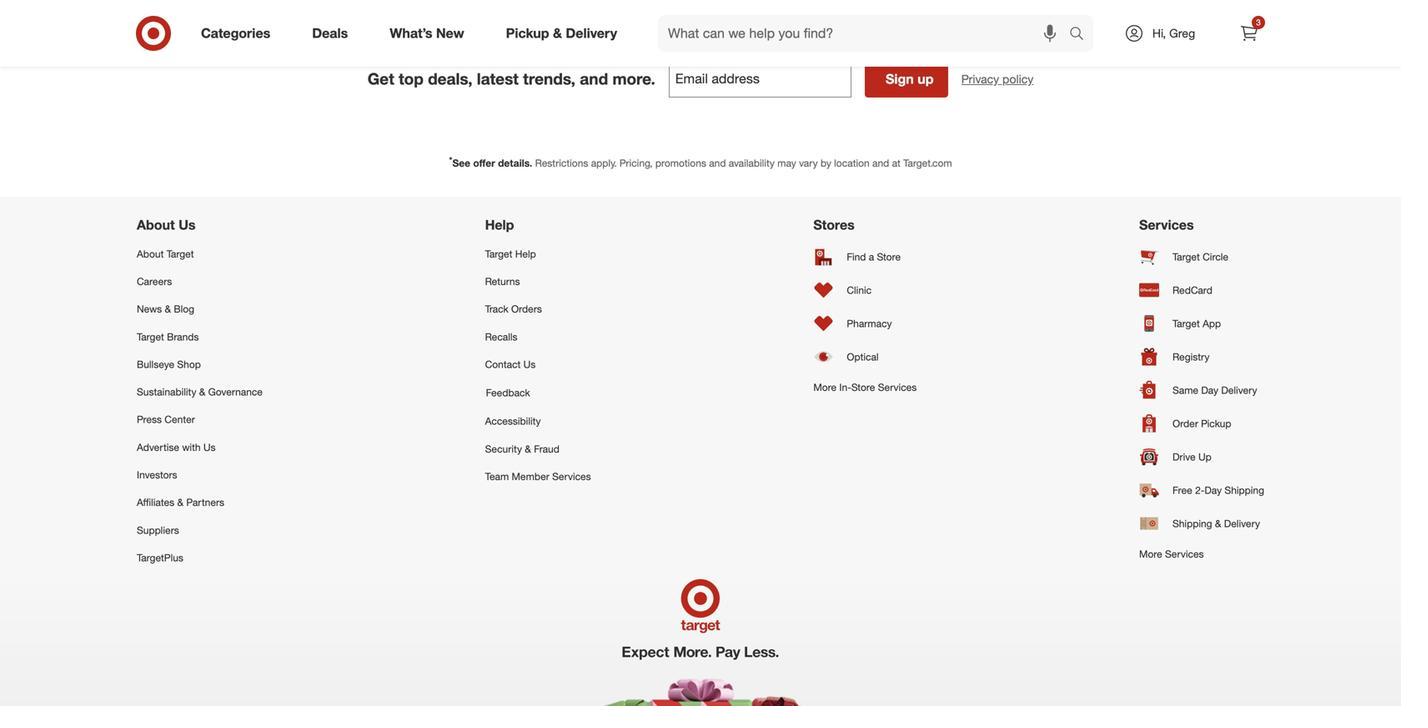 Task type: vqa. For each thing, say whether or not it's contained in the screenshot.
NFL for NFL Chicago Bears Boys' Long Sleeve Performance Hooded Sweatshirt
no



Task type: describe. For each thing, give the bounding box(es) containing it.
same
[[1173, 384, 1199, 397]]

redcard
[[1173, 284, 1213, 296]]

target for target circle
[[1173, 251, 1200, 263]]

privacy policy link
[[962, 71, 1034, 87]]

& for shipping
[[1215, 517, 1222, 530]]

more for more services
[[1140, 548, 1163, 561]]

shipping & delivery link
[[1140, 507, 1265, 540]]

in-
[[840, 381, 852, 394]]

greg
[[1170, 26, 1196, 40]]

& for pickup
[[553, 25, 562, 41]]

careers
[[137, 275, 172, 288]]

sign up
[[886, 71, 934, 87]]

deals,
[[428, 69, 473, 88]]

bullseye shop
[[137, 358, 201, 371]]

circle
[[1203, 251, 1229, 263]]

target for target help
[[485, 248, 513, 260]]

sign up button
[[865, 61, 948, 97]]

free 2-day shipping link
[[1140, 474, 1265, 507]]

clinic link
[[814, 274, 917, 307]]

may
[[778, 157, 796, 169]]

search
[[1062, 27, 1102, 43]]

returns
[[485, 275, 520, 288]]

2-
[[1195, 484, 1205, 497]]

news
[[137, 303, 162, 315]]

offer
[[473, 157, 495, 169]]

1 vertical spatial pickup
[[1201, 417, 1232, 430]]

order
[[1173, 417, 1199, 430]]

up
[[1199, 451, 1212, 463]]

what's new
[[390, 25, 464, 41]]

advertise
[[137, 441, 179, 454]]

target help link
[[485, 240, 591, 268]]

delivery for same day delivery
[[1222, 384, 1258, 397]]

shop
[[177, 358, 201, 371]]

more in-store services
[[814, 381, 917, 394]]

news & blog link
[[137, 295, 263, 323]]

target brands
[[137, 331, 199, 343]]

optical link
[[814, 340, 917, 374]]

availability
[[729, 157, 775, 169]]

team member services
[[485, 471, 591, 483]]

location
[[834, 157, 870, 169]]

by
[[821, 157, 832, 169]]

order pickup
[[1173, 417, 1232, 430]]

security & fraud link
[[485, 435, 591, 463]]

store for a
[[877, 251, 901, 263]]

at
[[892, 157, 901, 169]]

security
[[485, 443, 522, 455]]

blog
[[174, 303, 194, 315]]

search button
[[1062, 15, 1102, 55]]

sustainability & governance
[[137, 386, 263, 398]]

restrictions
[[535, 157, 588, 169]]

target.com
[[904, 157, 952, 169]]

us for contact us
[[524, 358, 536, 371]]

sustainability
[[137, 386, 196, 398]]

store for in-
[[852, 381, 875, 394]]

find
[[847, 251, 866, 263]]

security & fraud
[[485, 443, 560, 455]]

feedback
[[486, 387, 530, 399]]

registry link
[[1140, 340, 1265, 374]]

target for target brands
[[137, 331, 164, 343]]

0 vertical spatial pickup
[[506, 25, 549, 41]]

partners
[[186, 496, 224, 509]]

delivery for pickup & delivery
[[566, 25, 617, 41]]

1 horizontal spatial help
[[515, 248, 536, 260]]

see
[[453, 157, 471, 169]]

& for affiliates
[[177, 496, 184, 509]]

top
[[399, 69, 424, 88]]

recalls link
[[485, 323, 591, 351]]

accessibility link
[[485, 408, 591, 435]]

us for about us
[[179, 217, 196, 233]]

* see offer details. restrictions apply. pricing, promotions and availability may vary by location and at target.com
[[449, 155, 952, 169]]

suppliers link
[[137, 517, 263, 544]]

drive up link
[[1140, 440, 1265, 474]]

pricing,
[[620, 157, 653, 169]]

hi, greg
[[1153, 26, 1196, 40]]

contact
[[485, 358, 521, 371]]

fraud
[[534, 443, 560, 455]]

1 horizontal spatial us
[[203, 441, 216, 454]]

0 horizontal spatial and
[[580, 69, 608, 88]]

press center
[[137, 414, 195, 426]]

1 vertical spatial day
[[1205, 484, 1222, 497]]

pickup & delivery
[[506, 25, 617, 41]]

3
[[1257, 17, 1261, 28]]

app
[[1203, 317, 1221, 330]]

privacy policy
[[962, 72, 1034, 86]]

target help
[[485, 248, 536, 260]]

more in-store services link
[[814, 374, 917, 401]]

targetplus
[[137, 552, 183, 564]]



Task type: locate. For each thing, give the bounding box(es) containing it.
& for sustainability
[[199, 386, 206, 398]]

press center link
[[137, 406, 263, 434]]

2 about from the top
[[137, 248, 164, 260]]

about up about target
[[137, 217, 175, 233]]

track orders
[[485, 303, 542, 315]]

& left blog
[[165, 303, 171, 315]]

recalls
[[485, 331, 518, 343]]

target circle link
[[1140, 240, 1265, 274]]

bullseye shop link
[[137, 351, 263, 378]]

with
[[182, 441, 201, 454]]

optical
[[847, 351, 879, 363]]

2 vertical spatial us
[[203, 441, 216, 454]]

1 horizontal spatial store
[[877, 251, 901, 263]]

feedback button
[[485, 378, 591, 408]]

categories
[[201, 25, 270, 41]]

target up returns
[[485, 248, 513, 260]]

0 vertical spatial store
[[877, 251, 901, 263]]

services down fraud
[[552, 471, 591, 483]]

0 horizontal spatial pickup
[[506, 25, 549, 41]]

press
[[137, 414, 162, 426]]

1 vertical spatial help
[[515, 248, 536, 260]]

help up returns link at the top of page
[[515, 248, 536, 260]]

deals link
[[298, 15, 369, 52]]

1 vertical spatial shipping
[[1173, 517, 1213, 530]]

services up target circle at top
[[1140, 217, 1194, 233]]

drive up
[[1173, 451, 1212, 463]]

delivery inside the same day delivery link
[[1222, 384, 1258, 397]]

delivery inside shipping & delivery link
[[1224, 517, 1260, 530]]

& right affiliates
[[177, 496, 184, 509]]

more services link
[[1140, 540, 1265, 568]]

1 vertical spatial store
[[852, 381, 875, 394]]

pickup right order
[[1201, 417, 1232, 430]]

1 vertical spatial us
[[524, 358, 536, 371]]

target app link
[[1140, 307, 1265, 340]]

1 vertical spatial delivery
[[1222, 384, 1258, 397]]

store
[[877, 251, 901, 263], [852, 381, 875, 394]]

1 horizontal spatial and
[[709, 157, 726, 169]]

store right a
[[877, 251, 901, 263]]

day right 'free'
[[1205, 484, 1222, 497]]

1 horizontal spatial shipping
[[1225, 484, 1265, 497]]

pharmacy
[[847, 317, 892, 330]]

delivery for shipping & delivery
[[1224, 517, 1260, 530]]

& for security
[[525, 443, 531, 455]]

order pickup link
[[1140, 407, 1265, 440]]

careers link
[[137, 268, 263, 295]]

delivery up order pickup
[[1222, 384, 1258, 397]]

track orders link
[[485, 295, 591, 323]]

2 vertical spatial delivery
[[1224, 517, 1260, 530]]

1 horizontal spatial pickup
[[1201, 417, 1232, 430]]

target left circle
[[1173, 251, 1200, 263]]

delivery inside pickup & delivery link
[[566, 25, 617, 41]]

target: expect more. pay less. image
[[466, 572, 935, 707]]

advertise with us link
[[137, 434, 263, 461]]

help
[[485, 217, 514, 233], [515, 248, 536, 260]]

target down news
[[137, 331, 164, 343]]

1 about from the top
[[137, 217, 175, 233]]

& up trends,
[[553, 25, 562, 41]]

get top deals, latest trends, and more.
[[368, 69, 655, 88]]

& down free 2-day shipping
[[1215, 517, 1222, 530]]

0 vertical spatial delivery
[[566, 25, 617, 41]]

0 horizontal spatial shipping
[[1173, 517, 1213, 530]]

and left more.
[[580, 69, 608, 88]]

0 vertical spatial help
[[485, 217, 514, 233]]

brands
[[167, 331, 199, 343]]

2 horizontal spatial and
[[873, 157, 889, 169]]

more left in-
[[814, 381, 837, 394]]

0 vertical spatial shipping
[[1225, 484, 1265, 497]]

store down optical link
[[852, 381, 875, 394]]

investors link
[[137, 461, 263, 489]]

what's new link
[[376, 15, 485, 52]]

shipping & delivery
[[1173, 517, 1260, 530]]

about us
[[137, 217, 196, 233]]

a
[[869, 251, 874, 263]]

1 horizontal spatial more
[[1140, 548, 1163, 561]]

track
[[485, 303, 509, 315]]

0 horizontal spatial help
[[485, 217, 514, 233]]

what's
[[390, 25, 432, 41]]

delivery down free 2-day shipping
[[1224, 517, 1260, 530]]

pickup up get top deals, latest trends, and more.
[[506, 25, 549, 41]]

pickup & delivery link
[[492, 15, 638, 52]]

delivery up trends,
[[566, 25, 617, 41]]

target
[[167, 248, 194, 260], [485, 248, 513, 260], [1173, 251, 1200, 263], [1173, 317, 1200, 330], [137, 331, 164, 343]]

& left fraud
[[525, 443, 531, 455]]

0 horizontal spatial store
[[852, 381, 875, 394]]

categories link
[[187, 15, 291, 52]]

advertise with us
[[137, 441, 216, 454]]

free 2-day shipping
[[1173, 484, 1265, 497]]

services down optical link
[[878, 381, 917, 394]]

about inside about target link
[[137, 248, 164, 260]]

more.
[[613, 69, 655, 88]]

target inside "link"
[[1173, 251, 1200, 263]]

contact us
[[485, 358, 536, 371]]

redcard link
[[1140, 274, 1265, 307]]

target app
[[1173, 317, 1221, 330]]

shipping up more services link
[[1173, 517, 1213, 530]]

services
[[1140, 217, 1194, 233], [878, 381, 917, 394], [552, 471, 591, 483], [1165, 548, 1204, 561]]

shipping up shipping & delivery in the bottom of the page
[[1225, 484, 1265, 497]]

0 horizontal spatial us
[[179, 217, 196, 233]]

2 horizontal spatial us
[[524, 358, 536, 371]]

& for news
[[165, 303, 171, 315]]

What can we help you find? suggestions appear below search field
[[658, 15, 1074, 52]]

about for about target
[[137, 248, 164, 260]]

target down about us
[[167, 248, 194, 260]]

new
[[436, 25, 464, 41]]

returns link
[[485, 268, 591, 295]]

member
[[512, 471, 550, 483]]

deals
[[312, 25, 348, 41]]

find a store
[[847, 251, 901, 263]]

about up careers at the top left of page
[[137, 248, 164, 260]]

and left availability
[[709, 157, 726, 169]]

more for more in-store services
[[814, 381, 837, 394]]

more down shipping & delivery link
[[1140, 548, 1163, 561]]

us right with
[[203, 441, 216, 454]]

help up target help on the left top of page
[[485, 217, 514, 233]]

0 vertical spatial day
[[1202, 384, 1219, 397]]

0 vertical spatial about
[[137, 217, 175, 233]]

1 vertical spatial more
[[1140, 548, 1163, 561]]

suppliers
[[137, 524, 179, 537]]

team member services link
[[485, 463, 591, 491]]

0 horizontal spatial more
[[814, 381, 837, 394]]

clinic
[[847, 284, 872, 296]]

affiliates & partners link
[[137, 489, 263, 517]]

team
[[485, 471, 509, 483]]

drive
[[1173, 451, 1196, 463]]

more services
[[1140, 548, 1204, 561]]

0 vertical spatial more
[[814, 381, 837, 394]]

same day delivery
[[1173, 384, 1258, 397]]

target left app
[[1173, 317, 1200, 330]]

about for about us
[[137, 217, 175, 233]]

policy
[[1003, 72, 1034, 86]]

us up about target link
[[179, 217, 196, 233]]

same day delivery link
[[1140, 374, 1265, 407]]

day right same
[[1202, 384, 1219, 397]]

news & blog
[[137, 303, 194, 315]]

target circle
[[1173, 251, 1229, 263]]

None text field
[[669, 61, 852, 97]]

vary
[[799, 157, 818, 169]]

*
[[449, 155, 453, 165]]

and left the at
[[873, 157, 889, 169]]

0 vertical spatial us
[[179, 217, 196, 233]]

sign
[[886, 71, 914, 87]]

services down shipping & delivery link
[[1165, 548, 1204, 561]]

1 vertical spatial about
[[137, 248, 164, 260]]

day
[[1202, 384, 1219, 397], [1205, 484, 1222, 497]]

and
[[580, 69, 608, 88], [709, 157, 726, 169], [873, 157, 889, 169]]

pickup
[[506, 25, 549, 41], [1201, 417, 1232, 430]]

about target
[[137, 248, 194, 260]]

get
[[368, 69, 394, 88]]

target for target app
[[1173, 317, 1200, 330]]

target brands link
[[137, 323, 263, 351]]

pharmacy link
[[814, 307, 917, 340]]

us right the contact on the bottom of the page
[[524, 358, 536, 371]]

& down bullseye shop link
[[199, 386, 206, 398]]

details.
[[498, 157, 532, 169]]



